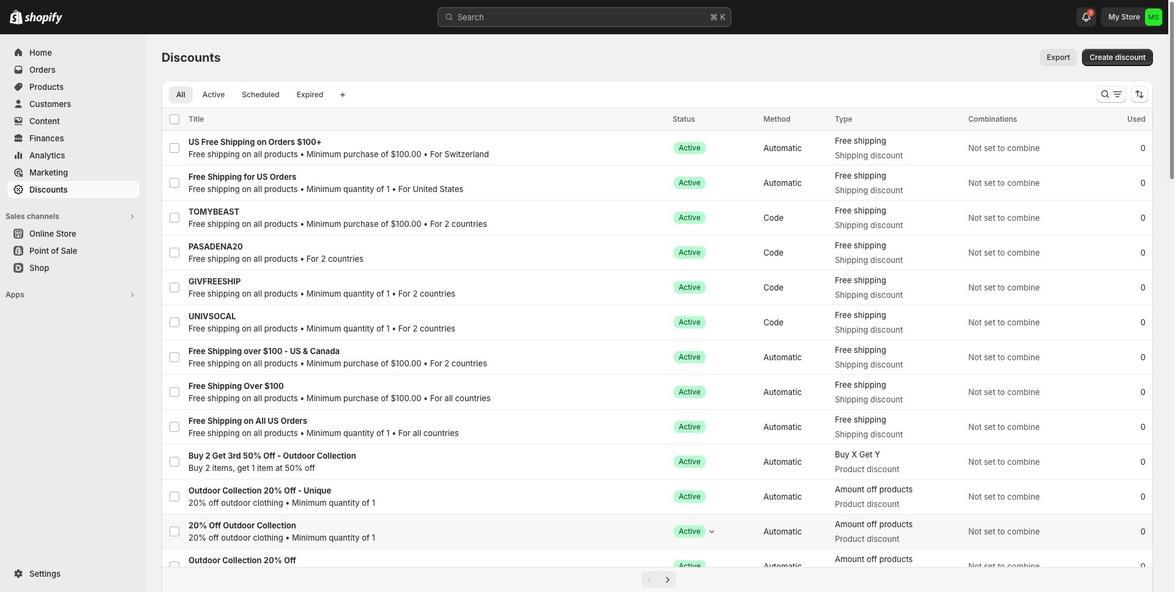 Task type: locate. For each thing, give the bounding box(es) containing it.
shopify image
[[10, 10, 23, 24], [24, 12, 62, 24]]

tab list
[[166, 86, 333, 103]]

my store image
[[1145, 9, 1162, 26]]

1 horizontal spatial shopify image
[[24, 12, 62, 24]]



Task type: describe. For each thing, give the bounding box(es) containing it.
pagination element
[[162, 567, 1153, 592]]

0 horizontal spatial shopify image
[[10, 10, 23, 24]]



Task type: vqa. For each thing, say whether or not it's contained in the screenshot.
Search collections text box
no



